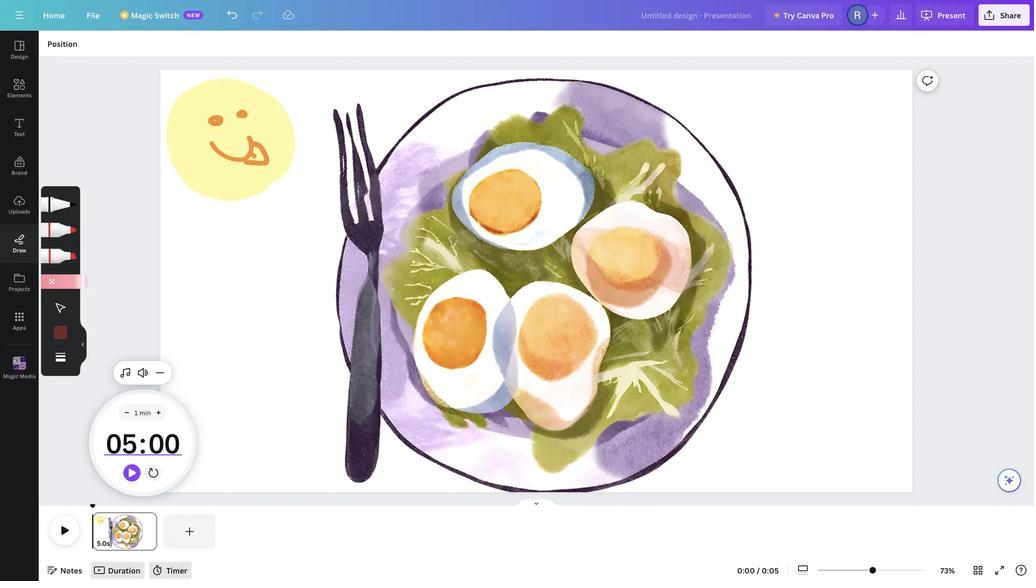 Task type: describe. For each thing, give the bounding box(es) containing it.
magic media button
[[0, 350, 39, 388]]

elements button
[[0, 69, 39, 108]]

present
[[938, 10, 966, 20]]

new
[[187, 11, 200, 19]]

try canva pro
[[784, 10, 834, 20]]

projects
[[9, 285, 30, 293]]

1
[[134, 409, 138, 417]]

side panel tab list
[[0, 31, 39, 388]]

text button
[[0, 108, 39, 147]]

/
[[757, 566, 760, 576]]

canva
[[797, 10, 820, 20]]

main menu bar
[[0, 0, 1034, 31]]

home link
[[34, 4, 74, 26]]

draw
[[13, 247, 26, 254]]

try canva pro button
[[765, 4, 843, 26]]

73% button
[[930, 562, 965, 580]]

duration
[[108, 566, 140, 576]]

5.0s button
[[97, 539, 110, 549]]

trimming, end edge slider
[[148, 515, 157, 549]]

media
[[20, 373, 36, 380]]

file button
[[78, 4, 108, 26]]

apps button
[[0, 302, 39, 341]]

0:00
[[737, 566, 755, 576]]

timer button
[[149, 562, 192, 580]]

switch
[[154, 10, 179, 20]]

timer
[[166, 566, 187, 576]]

5.0s
[[97, 539, 110, 548]]

notes
[[60, 566, 82, 576]]

share
[[1000, 10, 1021, 20]]

file
[[87, 10, 100, 20]]

text
[[14, 130, 25, 138]]

try
[[784, 10, 795, 20]]

hide pages image
[[511, 499, 562, 507]]

0:00 / 0:05
[[737, 566, 779, 576]]

00 button
[[146, 422, 182, 465]]

draw button
[[0, 225, 39, 263]]

elements
[[7, 92, 32, 99]]



Task type: vqa. For each thing, say whether or not it's contained in the screenshot.
Media
yes



Task type: locate. For each thing, give the bounding box(es) containing it.
projects button
[[0, 263, 39, 302]]

magic
[[131, 10, 153, 20], [3, 373, 18, 380]]

magic media
[[3, 373, 36, 380]]

share button
[[979, 4, 1030, 26]]

duration button
[[91, 562, 145, 580]]

brand button
[[0, 147, 39, 186]]

timer containing 05
[[104, 422, 182, 465]]

73%
[[940, 566, 955, 576]]

canva assistant image
[[1003, 475, 1016, 487]]

1 min
[[134, 409, 151, 417]]

magic left switch
[[131, 10, 153, 20]]

position button
[[43, 35, 82, 52]]

05 : 00
[[105, 425, 179, 462]]

design
[[10, 53, 28, 60]]

pro
[[822, 10, 834, 20]]

brand
[[11, 169, 27, 176]]

magic inside 'main' menu bar
[[131, 10, 153, 20]]

uploads button
[[0, 186, 39, 225]]

timer
[[104, 422, 182, 465]]

05 button
[[104, 422, 139, 465]]

:
[[139, 425, 146, 462]]

0:05
[[762, 566, 779, 576]]

apps
[[13, 324, 26, 332]]

present button
[[916, 4, 974, 26]]

home
[[43, 10, 65, 20]]

Design title text field
[[633, 4, 761, 26]]

1 horizontal spatial magic
[[131, 10, 153, 20]]

00
[[148, 425, 179, 462]]

position
[[47, 39, 77, 49]]

1 vertical spatial magic
[[3, 373, 18, 380]]

magic left media
[[3, 373, 18, 380]]

0 vertical spatial magic
[[131, 10, 153, 20]]

0 horizontal spatial magic
[[3, 373, 18, 380]]

05
[[105, 425, 137, 462]]

trimming, start edge slider
[[93, 515, 102, 549]]

magic for magic media
[[3, 373, 18, 380]]

Page title text field
[[114, 539, 119, 549]]

hide image
[[80, 319, 87, 371]]

uploads
[[9, 208, 30, 215]]

min
[[139, 409, 151, 417]]

magic switch
[[131, 10, 179, 20]]

magic for magic switch
[[131, 10, 153, 20]]

design button
[[0, 31, 39, 69]]

notes button
[[43, 562, 86, 580]]

#e7191f image
[[54, 326, 67, 339], [54, 326, 67, 339]]

magic inside button
[[3, 373, 18, 380]]



